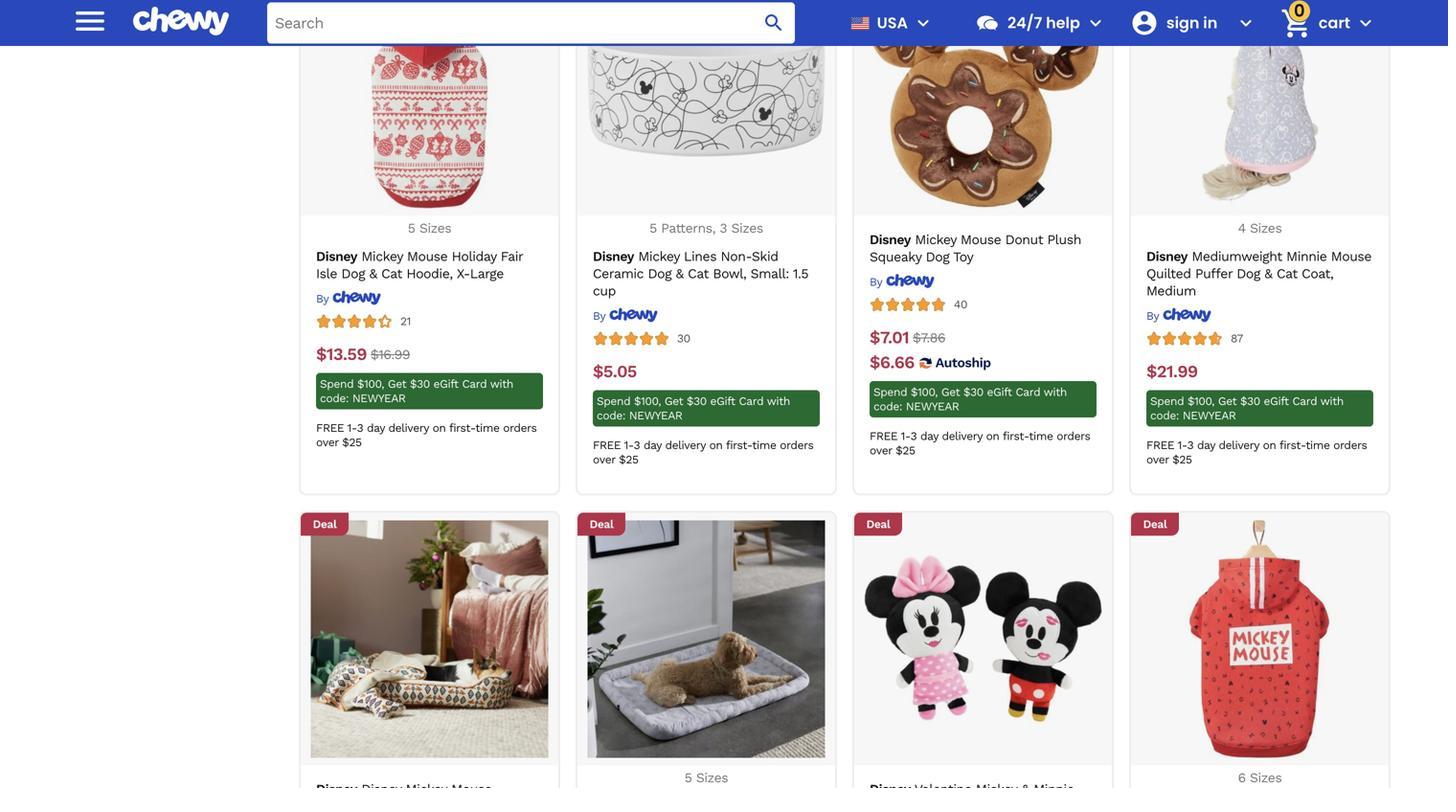 Task type: vqa. For each thing, say whether or not it's contained in the screenshot.
leftmost Mickey
yes



Task type: locate. For each thing, give the bounding box(es) containing it.
newyear down $5.05 text box
[[629, 409, 682, 422]]

sign
[[1166, 12, 1199, 34]]

dog for squeaky
[[926, 249, 949, 265]]

by link
[[870, 273, 934, 289], [316, 290, 381, 306], [593, 308, 658, 323], [1146, 308, 1211, 323]]

disney up quilted
[[1146, 248, 1188, 264]]

5 for lines
[[649, 220, 657, 236]]

deal for "disney valentine mickey & minnie mouse plush cat toy with catnip, 2 count" image
[[866, 518, 890, 531]]

skid
[[752, 248, 778, 264]]

autoship
[[935, 355, 991, 371]]

with
[[490, 377, 513, 391], [1044, 385, 1067, 399], [767, 395, 790, 408], [1320, 395, 1344, 408]]

card for mickey mouse holiday fair isle dog & cat hoodie, x-large
[[462, 377, 487, 391]]

dog down mediumweight
[[1237, 266, 1260, 282]]

$25 for mickey mouse holiday fair isle dog & cat hoodie, x-large
[[342, 436, 362, 449]]

time for mediumweight minnie mouse quilted puffer dog & cat coat, medium
[[1306, 439, 1330, 452]]

0 horizontal spatial mouse
[[407, 248, 448, 264]]

usa button
[[843, 0, 935, 46]]

disney mickey mouse graphic dog & cat hoodie, medium image
[[1141, 521, 1379, 758]]

$7.86 text field
[[913, 328, 945, 349]]

on
[[432, 421, 446, 435], [986, 429, 999, 443], [709, 439, 723, 452], [1263, 439, 1276, 452]]

chewy image down medium
[[1162, 308, 1211, 323]]

& down mediumweight
[[1264, 266, 1272, 282]]

code: down $5.05 text box
[[597, 409, 625, 422]]

$6.66
[[870, 352, 914, 373]]

$13.59
[[316, 344, 367, 364]]

newyear for mediumweight minnie mouse quilted puffer dog & cat coat, medium
[[1183, 409, 1236, 422]]

cat down minnie
[[1277, 266, 1297, 282]]

cart menu image
[[1354, 11, 1377, 34]]

3 & from the left
[[1264, 266, 1272, 282]]

dog for isle
[[341, 266, 365, 282]]

deal
[[313, 518, 337, 531], [590, 518, 613, 531], [866, 518, 890, 531], [1143, 518, 1167, 531]]

ceramic
[[593, 266, 644, 282]]

by down cup
[[593, 309, 605, 323]]

1- for mickey lines non-skid ceramic dog & cat bowl, small: 1.5 cup
[[624, 439, 634, 452]]

by for mediumweight minnie mouse quilted puffer dog & cat coat, medium
[[1146, 309, 1159, 323]]

3 for mediumweight minnie mouse quilted puffer dog & cat coat, medium
[[1187, 439, 1193, 452]]

&
[[369, 266, 377, 282], [676, 266, 684, 282], [1264, 266, 1272, 282]]

& inside mediumweight minnie mouse quilted puffer dog & cat coat, medium
[[1264, 266, 1272, 282]]

mouse for donut
[[961, 232, 1001, 248]]

in
[[1203, 12, 1217, 34]]

1- for mickey mouse holiday fair isle dog & cat hoodie, x-large
[[347, 421, 357, 435]]

4 deal from the left
[[1143, 518, 1167, 531]]

$100, down $5.05 text box
[[634, 395, 661, 408]]

egift for mediumweight minnie mouse quilted puffer dog & cat coat, medium
[[1264, 395, 1289, 408]]

donut
[[1005, 232, 1043, 248]]

disney mickey lines non-skid ceramic dog & cat bowl, small: 1.5 cup image
[[588, 0, 825, 208]]

1-
[[347, 421, 357, 435], [901, 429, 910, 443], [624, 439, 634, 452], [1178, 439, 1187, 452]]

time
[[475, 421, 499, 435], [1029, 429, 1053, 443], [752, 439, 776, 452], [1306, 439, 1330, 452]]

free down $21.99 text box
[[1146, 439, 1174, 452]]

5
[[408, 220, 415, 236], [649, 220, 657, 236], [685, 770, 692, 786]]

menu image
[[71, 2, 109, 40], [912, 11, 935, 34]]

6
[[1238, 770, 1246, 786]]

& inside 'mickey lines non-skid ceramic dog & cat bowl, small: 1.5 cup'
[[676, 266, 684, 282]]

mickey for isle
[[361, 248, 403, 264]]

disney for mickey mouse holiday fair isle dog & cat hoodie, x-large
[[316, 248, 357, 264]]

2 horizontal spatial mickey
[[915, 232, 956, 248]]

1 deal from the left
[[313, 518, 337, 531]]

orders for mickey lines non-skid ceramic dog & cat bowl, small: 1.5 cup
[[780, 439, 813, 452]]

dog inside mickey mouse holiday fair isle dog & cat hoodie, x-large
[[341, 266, 365, 282]]

submit search image
[[762, 11, 785, 34]]

cat left the 'hoodie,'
[[381, 266, 402, 282]]

spend $100, get $30 egift card with code: newyear for mickey lines non-skid ceramic dog & cat bowl, small: 1.5 cup
[[597, 395, 790, 422]]

spend down $6.66 "text box"
[[873, 385, 907, 399]]

3 cat from the left
[[1277, 266, 1297, 282]]

0 horizontal spatial mickey
[[361, 248, 403, 264]]

1- for mediumweight minnie mouse quilted puffer dog & cat coat, medium
[[1178, 439, 1187, 452]]

toy
[[953, 249, 973, 265]]

chewy support image
[[975, 11, 1000, 35]]

$30 down the '$16.99' text field
[[410, 377, 430, 391]]

1 horizontal spatial &
[[676, 266, 684, 282]]

free for mickey mouse holiday fair isle dog & cat hoodie, x-large
[[316, 421, 344, 435]]

$7.01 text field
[[870, 328, 909, 349]]

chewy image
[[886, 273, 934, 289], [332, 290, 381, 306], [609, 308, 658, 323], [1162, 308, 1211, 323]]

mouse inside mickey mouse holiday fair isle dog & cat hoodie, x-large
[[407, 248, 448, 264]]

dog right ceramic
[[648, 266, 671, 282]]

mickey inside 'mickey lines non-skid ceramic dog & cat bowl, small: 1.5 cup'
[[638, 248, 680, 264]]

over down the $13.59 text field
[[316, 436, 339, 449]]

fair
[[501, 248, 523, 264]]

3 down $21.99 text box
[[1187, 439, 1193, 452]]

0 horizontal spatial cat
[[381, 266, 402, 282]]

lines
[[684, 248, 717, 264]]

2 & from the left
[[676, 266, 684, 282]]

$13.59 text field
[[316, 344, 367, 365]]

2 cat from the left
[[688, 266, 709, 282]]

1 horizontal spatial 5 sizes
[[685, 770, 728, 786]]

first- for mickey mouse holiday fair isle dog & cat hoodie, x-large
[[449, 421, 475, 435]]

delivery
[[388, 421, 429, 435], [942, 429, 982, 443], [665, 439, 706, 452], [1219, 439, 1259, 452]]

mickey up the toy
[[915, 232, 956, 248]]

spend down $21.99 text box
[[1150, 395, 1184, 408]]

with for mickey mouse holiday fair isle dog & cat hoodie, x-large
[[490, 377, 513, 391]]

free 1-3 day delivery on first-time orders over $25
[[316, 421, 537, 449], [870, 429, 1090, 457], [593, 439, 813, 466], [1146, 439, 1367, 466]]

$30 for mickey lines non-skid ceramic dog & cat bowl, small: 1.5 cup
[[687, 395, 707, 408]]

day for mickey lines non-skid ceramic dog & cat bowl, small: 1.5 cup
[[644, 439, 662, 452]]

deal for disney mickey mouse crosshatch dog crate mat, 36-inch image
[[590, 518, 613, 531]]

chewy image down "squeaky"
[[886, 273, 934, 289]]

squeaky
[[870, 249, 922, 265]]

cat for $21.99
[[1277, 266, 1297, 282]]

get down '87'
[[1218, 395, 1237, 408]]

disney valentine mickey & minnie mouse plush cat toy with catnip, 2 count image
[[864, 521, 1102, 758]]

$7.86
[[913, 330, 945, 346]]

day
[[367, 421, 385, 435], [920, 429, 938, 443], [644, 439, 662, 452], [1197, 439, 1215, 452]]

mediumweight
[[1192, 248, 1282, 264]]

on for mickey lines non-skid ceramic dog & cat bowl, small: 1.5 cup
[[709, 439, 723, 452]]

mouse up the toy
[[961, 232, 1001, 248]]

by down "squeaky"
[[870, 275, 882, 289]]

0 horizontal spatial &
[[369, 266, 377, 282]]

mouse inside mediumweight minnie mouse quilted puffer dog & cat coat, medium
[[1331, 248, 1371, 264]]

$30 down 30
[[687, 395, 707, 408]]

newyear for mickey mouse holiday fair isle dog & cat hoodie, x-large
[[352, 392, 406, 405]]

$100,
[[357, 377, 384, 391], [911, 385, 938, 399], [634, 395, 661, 408], [1188, 395, 1214, 408]]

5 sizes
[[408, 220, 451, 236], [685, 770, 728, 786]]

menu image right usa
[[912, 11, 935, 34]]

3 deal from the left
[[866, 518, 890, 531]]

3 up non-
[[720, 220, 727, 236]]

over down $5.05 text box
[[593, 453, 615, 466]]

2 horizontal spatial &
[[1264, 266, 1272, 282]]

free for mickey lines non-skid ceramic dog & cat bowl, small: 1.5 cup
[[593, 439, 621, 452]]

on for mickey mouse holiday fair isle dog & cat hoodie, x-large
[[432, 421, 446, 435]]

0 horizontal spatial 5
[[408, 220, 415, 236]]

by
[[870, 275, 882, 289], [316, 292, 329, 306], [593, 309, 605, 323], [1146, 309, 1159, 323]]

newyear down $21.99 text box
[[1183, 409, 1236, 422]]

free
[[316, 421, 344, 435], [870, 429, 898, 443], [593, 439, 621, 452], [1146, 439, 1174, 452]]

mickey
[[915, 232, 956, 248], [361, 248, 403, 264], [638, 248, 680, 264]]

1- down the $13.59 text field
[[347, 421, 357, 435]]

disney mickey mouse crosshatch dog crate mat, 36-inch image
[[588, 521, 825, 758]]

cat inside 'mickey lines non-skid ceramic dog & cat bowl, small: 1.5 cup'
[[688, 266, 709, 282]]

code:
[[320, 392, 349, 405], [873, 400, 902, 413], [597, 409, 625, 422], [1150, 409, 1179, 422]]

newyear down the '$16.99' text field
[[352, 392, 406, 405]]

cat inside mediumweight minnie mouse quilted puffer dog & cat coat, medium
[[1277, 266, 1297, 282]]

& for $21.99
[[1264, 266, 1272, 282]]

get down the '$16.99' text field
[[388, 377, 406, 391]]

first- for mediumweight minnie mouse quilted puffer dog & cat coat, medium
[[1279, 439, 1306, 452]]

1 horizontal spatial 5
[[649, 220, 657, 236]]

card
[[462, 377, 487, 391], [1016, 385, 1040, 399], [739, 395, 764, 408], [1292, 395, 1317, 408]]

disney up isle
[[316, 248, 357, 264]]

mickey for squeaky
[[915, 232, 956, 248]]

by link down cup
[[593, 308, 658, 323]]

24/7 help link
[[967, 0, 1080, 46]]

disney for mickey lines non-skid ceramic dog & cat bowl, small: 1.5 cup
[[593, 248, 634, 264]]

plush
[[1047, 232, 1081, 248]]

by link down isle
[[316, 290, 381, 306]]

21
[[400, 315, 411, 328]]

2 horizontal spatial mouse
[[1331, 248, 1371, 264]]

dog inside mediumweight minnie mouse quilted puffer dog & cat coat, medium
[[1237, 266, 1260, 282]]

$100, for mickey mouse holiday fair isle dog & cat hoodie, x-large
[[357, 377, 384, 391]]

$30 for mediumweight minnie mouse quilted puffer dog & cat coat, medium
[[1240, 395, 1260, 408]]

1 cat from the left
[[381, 266, 402, 282]]

orders
[[503, 421, 537, 435], [1057, 429, 1090, 443], [780, 439, 813, 452], [1333, 439, 1367, 452]]

sizes
[[419, 220, 451, 236], [731, 220, 763, 236], [1250, 220, 1282, 236], [696, 770, 728, 786], [1250, 770, 1282, 786]]

mouse inside mickey mouse donut plush squeaky dog toy
[[961, 232, 1001, 248]]

over down $6.66 "text box"
[[870, 444, 892, 457]]

newyear for mickey lines non-skid ceramic dog & cat bowl, small: 1.5 cup
[[629, 409, 682, 422]]

usa
[[877, 12, 908, 34]]

disney mickey mouse donut plush squeaky dog toy image
[[864, 0, 1102, 208]]

deal for disney mickey mouse graphic dog & cat hoodie, medium image
[[1143, 518, 1167, 531]]

menu image left chewy home image
[[71, 2, 109, 40]]

$25 down $5.05 text box
[[619, 453, 638, 466]]

$25
[[342, 436, 362, 449], [896, 444, 915, 457], [619, 453, 638, 466], [1172, 453, 1192, 466]]

get
[[388, 377, 406, 391], [941, 385, 960, 399], [665, 395, 683, 408], [1218, 395, 1237, 408]]

by link for mickey mouse holiday fair isle dog & cat hoodie, x-large
[[316, 290, 381, 306]]

get for mickey lines non-skid ceramic dog & cat bowl, small: 1.5 cup
[[665, 395, 683, 408]]

cat
[[381, 266, 402, 282], [688, 266, 709, 282], [1277, 266, 1297, 282]]

$25 down $21.99 text box
[[1172, 453, 1192, 466]]

chewy image down isle
[[332, 290, 381, 306]]

2 horizontal spatial cat
[[1277, 266, 1297, 282]]

mouse
[[961, 232, 1001, 248], [407, 248, 448, 264], [1331, 248, 1371, 264]]

spend down $5.05 text box
[[597, 395, 630, 408]]

$16.99 text field
[[371, 344, 410, 365]]

dog right isle
[[341, 266, 365, 282]]

by down medium
[[1146, 309, 1159, 323]]

1 horizontal spatial mouse
[[961, 232, 1001, 248]]

$5.05 text field
[[593, 362, 637, 383]]

disney
[[870, 232, 911, 248], [316, 248, 357, 264], [593, 248, 634, 264], [1146, 248, 1188, 264]]

code: down $21.99 text box
[[1150, 409, 1179, 422]]

& down the patterns,
[[676, 266, 684, 282]]

cat down the lines
[[688, 266, 709, 282]]

$100, down $21.99 text box
[[1188, 395, 1214, 408]]

chewy image for mediumweight minnie mouse quilted puffer dog & cat coat, medium
[[1162, 308, 1211, 323]]

mouse up the 'hoodie,'
[[407, 248, 448, 264]]

spend down the $13.59 text field
[[320, 377, 354, 391]]

free down the $13.59 text field
[[316, 421, 344, 435]]

0 horizontal spatial 5 sizes
[[408, 220, 451, 236]]

egift
[[433, 377, 458, 391], [987, 385, 1012, 399], [710, 395, 735, 408], [1264, 395, 1289, 408]]

$30
[[410, 377, 430, 391], [963, 385, 983, 399], [687, 395, 707, 408], [1240, 395, 1260, 408]]

24/7
[[1007, 12, 1042, 34]]

1 & from the left
[[369, 266, 377, 282]]

chewy image for mickey mouse holiday fair isle dog & cat hoodie, x-large
[[332, 290, 381, 306]]

1 horizontal spatial cat
[[688, 266, 709, 282]]

spend
[[320, 377, 354, 391], [873, 385, 907, 399], [597, 395, 630, 408], [1150, 395, 1184, 408]]

$100, down $13.59 $16.99
[[357, 377, 384, 391]]

mickey up 21
[[361, 248, 403, 264]]

dog
[[926, 249, 949, 265], [341, 266, 365, 282], [648, 266, 671, 282], [1237, 266, 1260, 282]]

by link down medium
[[1146, 308, 1211, 323]]

code: down the $13.59 text field
[[320, 392, 349, 405]]

dog left the toy
[[926, 249, 949, 265]]

2 deal from the left
[[590, 518, 613, 531]]

time for mickey mouse holiday fair isle dog & cat hoodie, x-large
[[475, 421, 499, 435]]

mickey mouse holiday fair isle dog & cat hoodie, x-large
[[316, 248, 523, 282]]

1 vertical spatial 5 sizes
[[685, 770, 728, 786]]

mickey for ceramic
[[638, 248, 680, 264]]

3 down $13.59 $16.99
[[357, 421, 363, 435]]

mouse up the coat,
[[1331, 248, 1371, 264]]

sign in link
[[1122, 0, 1230, 46]]

newyear
[[352, 392, 406, 405], [906, 400, 959, 413], [629, 409, 682, 422], [1183, 409, 1236, 422]]

$25 down the $13.59 text field
[[342, 436, 362, 449]]

first-
[[449, 421, 475, 435], [1003, 429, 1029, 443], [726, 439, 752, 452], [1279, 439, 1306, 452]]

disney up "squeaky"
[[870, 232, 911, 248]]

mickey inside mickey mouse donut plush squeaky dog toy
[[915, 232, 956, 248]]

5 for mouse
[[408, 220, 415, 236]]

coat,
[[1302, 266, 1333, 282]]

by down isle
[[316, 292, 329, 306]]

1 horizontal spatial menu image
[[912, 11, 935, 34]]

6 sizes
[[1238, 770, 1282, 786]]

spend $100, get $30 egift card with code: newyear down '87'
[[1150, 395, 1344, 422]]

disney up ceramic
[[593, 248, 634, 264]]

dog inside mickey mouse donut plush squeaky dog toy
[[926, 249, 949, 265]]

dog inside 'mickey lines non-skid ceramic dog & cat bowl, small: 1.5 cup'
[[648, 266, 671, 282]]

spend $100, get $30 egift card with code: newyear
[[320, 377, 513, 405], [873, 385, 1067, 413], [597, 395, 790, 422], [1150, 395, 1344, 422]]

egift for mickey lines non-skid ceramic dog & cat bowl, small: 1.5 cup
[[710, 395, 735, 408]]

over for mickey mouse holiday fair isle dog & cat hoodie, x-large
[[316, 436, 339, 449]]

free down $5.05 text box
[[593, 439, 621, 452]]

day for mickey mouse holiday fair isle dog & cat hoodie, x-large
[[367, 421, 385, 435]]

on for mediumweight minnie mouse quilted puffer dog & cat coat, medium
[[1263, 439, 1276, 452]]

non-
[[721, 248, 752, 264]]

get down 30
[[665, 395, 683, 408]]

& right isle
[[369, 266, 377, 282]]

over
[[316, 436, 339, 449], [870, 444, 892, 457], [593, 453, 615, 466], [1146, 453, 1169, 466]]

over down $21.99 text box
[[1146, 453, 1169, 466]]

1- down $5.05 text box
[[624, 439, 634, 452]]

medium
[[1146, 283, 1196, 299]]

mickey down the patterns,
[[638, 248, 680, 264]]

3 down $5.05 text box
[[634, 439, 640, 452]]

1- down $21.99 text box
[[1178, 439, 1187, 452]]

hoodie,
[[406, 266, 453, 282]]

spend $100, get $30 egift card with code: newyear down the '$16.99' text field
[[320, 377, 513, 405]]

get for mickey mouse holiday fair isle dog & cat hoodie, x-large
[[388, 377, 406, 391]]

mickey lines non-skid ceramic dog & cat bowl, small: 1.5 cup
[[593, 248, 808, 299]]

mickey inside mickey mouse holiday fair isle dog & cat hoodie, x-large
[[361, 248, 403, 264]]

spend $100, get $30 egift card with code: newyear down 30
[[597, 395, 790, 422]]

$30 down '87'
[[1240, 395, 1260, 408]]

free 1-3 day delivery on first-time orders over $25 for mickey lines non-skid ceramic dog & cat bowl, small: 1.5 cup
[[593, 439, 813, 466]]

1 horizontal spatial mickey
[[638, 248, 680, 264]]

chewy image down cup
[[609, 308, 658, 323]]

3
[[720, 220, 727, 236], [357, 421, 363, 435], [910, 429, 917, 443], [634, 439, 640, 452], [1187, 439, 1193, 452]]

4 sizes
[[1238, 220, 1282, 236]]



Task type: describe. For each thing, give the bounding box(es) containing it.
24/7 help
[[1007, 12, 1080, 34]]

& for $5.05
[[676, 266, 684, 282]]

$5.05
[[593, 362, 637, 382]]

$21.99 text field
[[1146, 362, 1198, 383]]

code: for mediumweight minnie mouse quilted puffer dog & cat coat, medium
[[1150, 409, 1179, 422]]

spend $100, get $30 egift card with code: newyear for mickey mouse holiday fair isle dog & cat hoodie, x-large
[[320, 377, 513, 405]]

items image
[[1279, 6, 1312, 40]]

spend for mickey mouse holiday fair isle dog & cat hoodie, x-large
[[320, 377, 354, 391]]

help
[[1046, 12, 1080, 34]]

disney for mickey mouse donut plush squeaky dog toy
[[870, 232, 911, 248]]

puffer
[[1195, 266, 1232, 282]]

patterns,
[[661, 220, 715, 236]]

chewy image for mickey lines non-skid ceramic dog & cat bowl, small: 1.5 cup
[[609, 308, 658, 323]]

5 patterns, 3 sizes
[[649, 220, 763, 236]]

small:
[[750, 266, 789, 282]]

$100, down $6.66 "text box"
[[911, 385, 938, 399]]

orders for mediumweight minnie mouse quilted puffer dog & cat coat, medium
[[1333, 439, 1367, 452]]

isle
[[316, 266, 337, 282]]

free 1-3 day delivery on first-time orders over $25 for mickey mouse holiday fair isle dog & cat hoodie, x-large
[[316, 421, 537, 449]]

87
[[1231, 332, 1243, 345]]

1.5
[[793, 266, 808, 282]]

mouse for holiday
[[407, 248, 448, 264]]

spend for mediumweight minnie mouse quilted puffer dog & cat coat, medium
[[1150, 395, 1184, 408]]

spend for mickey lines non-skid ceramic dog & cat bowl, small: 1.5 cup
[[597, 395, 630, 408]]

mediumweight minnie mouse quilted puffer dog & cat coat, medium
[[1146, 248, 1371, 299]]

cat inside mickey mouse holiday fair isle dog & cat hoodie, x-large
[[381, 266, 402, 282]]

sign in
[[1166, 12, 1217, 34]]

spend $100, get $30 egift card with code: newyear for mediumweight minnie mouse quilted puffer dog & cat coat, medium
[[1150, 395, 1344, 422]]

3 down $6.66 "text box"
[[910, 429, 917, 443]]

disney mickey mouse southwest diamond pattern pet bed & gift set, large image
[[311, 521, 548, 758]]

minnie
[[1286, 248, 1327, 264]]

card for mickey lines non-skid ceramic dog & cat bowl, small: 1.5 cup
[[739, 395, 764, 408]]

over for mickey lines non-skid ceramic dog & cat bowl, small: 1.5 cup
[[593, 453, 615, 466]]

card for mediumweight minnie mouse quilted puffer dog & cat coat, medium
[[1292, 395, 1317, 408]]

get down autoship
[[941, 385, 960, 399]]

3 for mickey lines non-skid ceramic dog & cat bowl, small: 1.5 cup
[[634, 439, 640, 452]]

Search text field
[[267, 2, 795, 44]]

disney mediumweight minnie mouse quilted puffer dog & cat coat, medium image
[[1141, 0, 1379, 208]]

first- for mickey lines non-skid ceramic dog & cat bowl, small: 1.5 cup
[[726, 439, 752, 452]]

$6.66 text field
[[870, 352, 914, 373]]

2 horizontal spatial 5
[[685, 770, 692, 786]]

4
[[1238, 220, 1246, 236]]

quilted
[[1146, 266, 1191, 282]]

help menu image
[[1084, 11, 1107, 34]]

0 horizontal spatial menu image
[[71, 2, 109, 40]]

day for mediumweight minnie mouse quilted puffer dog & cat coat, medium
[[1197, 439, 1215, 452]]

spend $100, get $30 egift card with code: newyear down autoship
[[873, 385, 1067, 413]]

delivery for mediumweight minnie mouse quilted puffer dog & cat coat, medium
[[1219, 439, 1259, 452]]

egift for mickey mouse holiday fair isle dog & cat hoodie, x-large
[[433, 377, 458, 391]]

cup
[[593, 283, 616, 299]]

0 vertical spatial 5 sizes
[[408, 220, 451, 236]]

Product search field
[[267, 2, 795, 44]]

x-
[[457, 266, 470, 282]]

large
[[470, 266, 504, 282]]

disney mickey mouse holiday fair isle dog & cat hoodie, x-large image
[[311, 0, 548, 208]]

dog for ceramic
[[648, 266, 671, 282]]

code: for mickey mouse holiday fair isle dog & cat hoodie, x-large
[[320, 392, 349, 405]]

delivery for mickey mouse holiday fair isle dog & cat hoodie, x-large
[[388, 421, 429, 435]]

40
[[954, 298, 967, 311]]

$21.99
[[1146, 362, 1198, 382]]

bowl,
[[713, 266, 746, 282]]

code: for mickey lines non-skid ceramic dog & cat bowl, small: 1.5 cup
[[597, 409, 625, 422]]

account menu image
[[1234, 11, 1257, 34]]

orders for mickey mouse holiday fair isle dog & cat hoodie, x-large
[[503, 421, 537, 435]]

cart link
[[1273, 0, 1350, 46]]

holiday
[[452, 248, 497, 264]]

$100, for mickey lines non-skid ceramic dog & cat bowl, small: 1.5 cup
[[634, 395, 661, 408]]

$13.59 $16.99
[[316, 344, 410, 364]]

over for mediumweight minnie mouse quilted puffer dog & cat coat, medium
[[1146, 453, 1169, 466]]

& inside mickey mouse holiday fair isle dog & cat hoodie, x-large
[[369, 266, 377, 282]]

menu image inside usa 'dropdown button'
[[912, 11, 935, 34]]

3 for mickey mouse holiday fair isle dog & cat hoodie, x-large
[[357, 421, 363, 435]]

cat for $5.05
[[688, 266, 709, 282]]

1- down $6.66 "text box"
[[901, 429, 910, 443]]

newyear down autoship
[[906, 400, 959, 413]]

$7.01
[[870, 328, 909, 348]]

$30 for mickey mouse holiday fair isle dog & cat hoodie, x-large
[[410, 377, 430, 391]]

by link for mediumweight minnie mouse quilted puffer dog & cat coat, medium
[[1146, 308, 1211, 323]]

$25 for mediumweight minnie mouse quilted puffer dog & cat coat, medium
[[1172, 453, 1192, 466]]

by for mickey lines non-skid ceramic dog & cat bowl, small: 1.5 cup
[[593, 309, 605, 323]]

time for mickey lines non-skid ceramic dog & cat bowl, small: 1.5 cup
[[752, 439, 776, 452]]

get for mediumweight minnie mouse quilted puffer dog & cat coat, medium
[[1218, 395, 1237, 408]]

code: down $6.66 "text box"
[[873, 400, 902, 413]]

with for mickey lines non-skid ceramic dog & cat bowl, small: 1.5 cup
[[767, 395, 790, 408]]

$30 down autoship
[[963, 385, 983, 399]]

free 1-3 day delivery on first-time orders over $25 for mediumweight minnie mouse quilted puffer dog & cat coat, medium
[[1146, 439, 1367, 466]]

deal for disney mickey mouse southwest diamond pattern pet bed & gift set, large 'image'
[[313, 518, 337, 531]]

with for mediumweight minnie mouse quilted puffer dog & cat coat, medium
[[1320, 395, 1344, 408]]

chewy home image
[[133, 0, 229, 42]]

$25 for mickey lines non-skid ceramic dog & cat bowl, small: 1.5 cup
[[619, 453, 638, 466]]

by link down "squeaky"
[[870, 273, 934, 289]]

dog for puffer
[[1237, 266, 1260, 282]]

delivery for mickey lines non-skid ceramic dog & cat bowl, small: 1.5 cup
[[665, 439, 706, 452]]

30
[[677, 332, 690, 345]]

by for mickey mouse holiday fair isle dog & cat hoodie, x-large
[[316, 292, 329, 306]]

mickey mouse donut plush squeaky dog toy
[[870, 232, 1081, 265]]

$25 down $6.66 "text box"
[[896, 444, 915, 457]]

cart
[[1319, 12, 1350, 34]]

$100, for mediumweight minnie mouse quilted puffer dog & cat coat, medium
[[1188, 395, 1214, 408]]

$7.01 $7.86
[[870, 328, 945, 348]]

$16.99
[[371, 347, 410, 362]]

by link for mickey lines non-skid ceramic dog & cat bowl, small: 1.5 cup
[[593, 308, 658, 323]]

free down $6.66 "text box"
[[870, 429, 898, 443]]

free for mediumweight minnie mouse quilted puffer dog & cat coat, medium
[[1146, 439, 1174, 452]]

disney for mediumweight minnie mouse quilted puffer dog & cat coat, medium
[[1146, 248, 1188, 264]]



